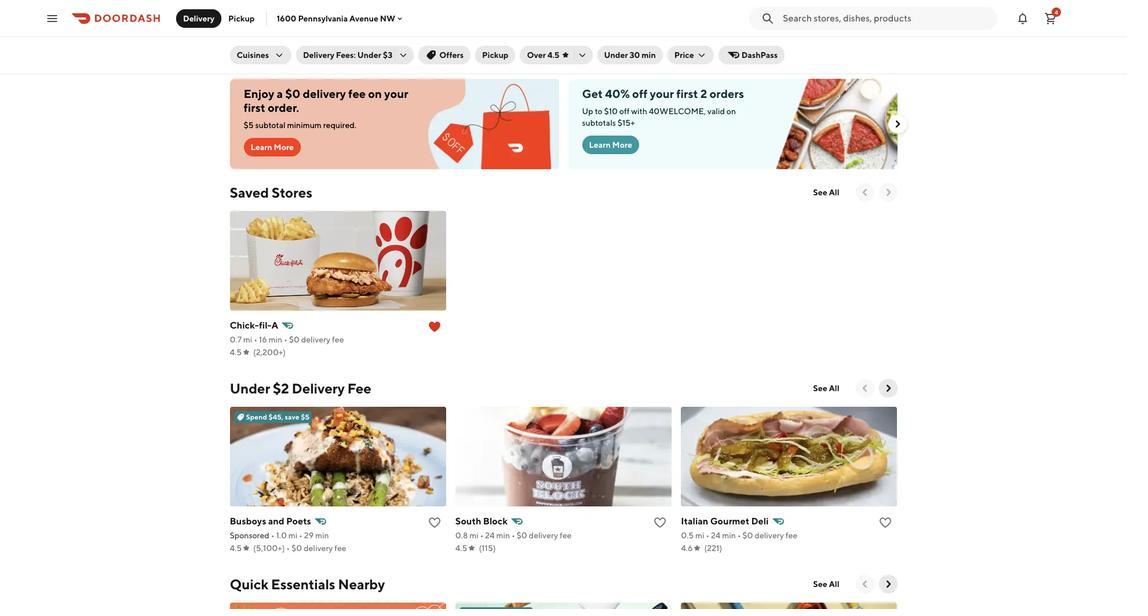 Task type: vqa. For each thing, say whether or not it's contained in the screenshot.
Italian Gourmet Deli Click to add this store to your saved list icon
yes



Task type: describe. For each thing, give the bounding box(es) containing it.
1 vertical spatial next button of carousel image
[[883, 579, 894, 590]]

delivery inside enjoy a $0 delivery fee on your first order.
[[303, 87, 346, 100]]

fil-
[[259, 320, 272, 331]]

0 vertical spatial $5
[[244, 121, 254, 130]]

1 see from the top
[[814, 188, 828, 197]]

quick essentials nearby link
[[230, 575, 385, 594]]

previous button of carousel image for under $2 delivery fee
[[860, 383, 871, 394]]

4.5 for (5,100+)
[[230, 544, 242, 553]]

0.7
[[230, 335, 242, 344]]

price
[[675, 50, 695, 60]]

see all link for delivery
[[807, 379, 847, 398]]

0.5
[[681, 531, 694, 540]]

2
[[701, 87, 708, 100]]

saved stores
[[230, 184, 313, 201]]

under 30 min button
[[598, 46, 663, 64]]

acclaimed link
[[276, 0, 320, 33]]

pizza
[[800, 20, 820, 30]]

fees:
[[336, 50, 356, 60]]

a
[[272, 320, 278, 331]]

chick-fil-a
[[230, 320, 278, 331]]

next button of carousel image for under $2 delivery fee
[[883, 383, 894, 394]]

delivery for south block
[[529, 531, 559, 540]]

busboys
[[230, 516, 266, 527]]

0.7 mi • 16 min • $​0 delivery fee
[[230, 335, 344, 344]]

mi for south
[[470, 531, 479, 540]]

up to $10 off with 40welcome, valid on subtotals $15+
[[583, 107, 737, 128]]

more for 40%
[[613, 140, 633, 150]]

block
[[484, 516, 508, 527]]

order.
[[268, 101, 299, 114]]

0 vertical spatial next button of carousel image
[[892, 118, 904, 130]]

see all for nearby
[[814, 580, 840, 589]]

1 horizontal spatial off
[[633, 87, 648, 100]]

price button
[[668, 46, 714, 64]]

fee for italian gourmet deli
[[786, 531, 798, 540]]

Store search: begin typing to search for stores available on DoorDash text field
[[783, 12, 991, 25]]

0 horizontal spatial pickup button
[[222, 9, 262, 28]]

learn for get 40% off your first 2 orders
[[589, 140, 611, 150]]

delivery button
[[176, 9, 222, 28]]

previous button of carousel image for saved stores
[[860, 187, 871, 198]]

under $2 delivery fee
[[230, 380, 372, 397]]

and
[[268, 516, 285, 527]]

$0 inside enjoy a $0 delivery fee on your first order.
[[285, 87, 301, 100]]

4 button
[[1040, 7, 1063, 30]]

4.5 inside button
[[548, 50, 560, 60]]

min for italian gourmet deli
[[723, 531, 736, 540]]

stores
[[272, 184, 313, 201]]

gourmet
[[711, 516, 750, 527]]

italian gourmet deli
[[681, 516, 769, 527]]

• $0 delivery fee
[[285, 544, 347, 553]]

$​0 for block
[[517, 531, 528, 540]]

next button of carousel image for saved stores
[[883, 187, 894, 198]]

spend $45, save $5
[[246, 413, 310, 422]]

30
[[630, 50, 640, 60]]

see all for delivery
[[814, 384, 840, 393]]

dashpass
[[742, 50, 778, 60]]

trending
[[234, 20, 267, 30]]

valid
[[708, 107, 725, 116]]

on inside enjoy a $0 delivery fee on your first order.
[[368, 87, 382, 100]]

(115)
[[479, 544, 496, 553]]

4
[[1055, 8, 1059, 15]]

donuts
[[887, 20, 914, 30]]

$​0 for gourmet
[[743, 531, 754, 540]]

over 4.5
[[527, 50, 560, 60]]

with
[[632, 107, 648, 116]]

4.6
[[681, 544, 693, 553]]

24 for block
[[485, 531, 495, 540]]

1 vertical spatial pickup button
[[476, 46, 516, 64]]

(5,100+)
[[253, 544, 285, 553]]

avenue
[[350, 14, 379, 23]]

learn more button for 40%
[[583, 136, 640, 154]]

soup
[[755, 20, 774, 30]]

sponsored
[[230, 531, 270, 540]]

16
[[259, 335, 267, 344]]

see all link for nearby
[[807, 575, 847, 594]]

mi for italian
[[696, 531, 705, 540]]

cuisines button
[[230, 46, 292, 64]]

chick-
[[230, 320, 259, 331]]

under for under 30 min
[[605, 50, 628, 60]]

acclaimed
[[279, 20, 318, 30]]

0.8
[[456, 531, 468, 540]]

deli
[[752, 516, 769, 527]]

mi right 1.0
[[289, 531, 298, 540]]

quick
[[230, 576, 269, 593]]

offers
[[440, 50, 464, 60]]

under $2 delivery fee link
[[230, 379, 372, 398]]

under for under $2 delivery fee
[[230, 380, 270, 397]]

delivery for delivery fees: under $3
[[303, 50, 335, 60]]

min inside under 30 min button
[[642, 50, 656, 60]]

1 horizontal spatial under
[[358, 50, 382, 60]]

0 vertical spatial next button of carousel image
[[892, 1, 904, 12]]

min right 29
[[315, 531, 329, 540]]

offers button
[[419, 46, 471, 64]]

saved
[[230, 184, 269, 201]]

minimum
[[287, 121, 322, 130]]

$​0 for fil-
[[289, 335, 300, 344]]

fee
[[348, 380, 372, 397]]

fee inside enjoy a $0 delivery fee on your first order.
[[349, 87, 366, 100]]

$10
[[605, 107, 618, 116]]

$3
[[383, 50, 393, 60]]

south block
[[456, 516, 508, 527]]



Task type: locate. For each thing, give the bounding box(es) containing it.
0 horizontal spatial your
[[385, 87, 409, 100]]

2 previous button of carousel image from the top
[[860, 383, 871, 394]]

3 see from the top
[[814, 580, 828, 589]]

1 horizontal spatial click to add this store to your saved list image
[[654, 516, 668, 530]]

0 horizontal spatial click to add this store to your saved list image
[[428, 516, 442, 530]]

•
[[254, 335, 257, 344], [284, 335, 288, 344], [271, 531, 275, 540], [299, 531, 303, 540], [480, 531, 484, 540], [512, 531, 515, 540], [706, 531, 710, 540], [738, 531, 741, 540], [287, 544, 290, 553]]

24 for gourmet
[[712, 531, 721, 540]]

1.0
[[276, 531, 287, 540]]

mi
[[243, 335, 252, 344], [289, 531, 298, 540], [470, 531, 479, 540], [696, 531, 705, 540]]

previous button of carousel image
[[860, 187, 871, 198], [860, 383, 871, 394]]

learn down subtotals
[[589, 140, 611, 150]]

nearby
[[338, 576, 385, 593]]

min for chick-fil-a
[[269, 335, 283, 344]]

2 24 from the left
[[712, 531, 721, 540]]

south
[[456, 516, 482, 527]]

cuisines
[[237, 50, 269, 60]]

min right 16
[[269, 335, 283, 344]]

off inside the up to $10 off with 40welcome, valid on subtotals $15+
[[620, 107, 630, 116]]

more for a
[[274, 143, 294, 152]]

0 horizontal spatial $5
[[244, 121, 254, 130]]

3 see all from the top
[[814, 580, 840, 589]]

coffee
[[379, 20, 404, 30]]

$45,
[[269, 413, 284, 422]]

get 40% off your first 2 orders
[[583, 87, 745, 100]]

see for nearby
[[814, 580, 828, 589]]

1 vertical spatial first
[[244, 101, 266, 114]]

1 horizontal spatial learn more
[[589, 140, 633, 150]]

1600 pennsylvania avenue nw button
[[277, 14, 405, 23]]

sponsored • 1.0 mi • 29 min
[[230, 531, 329, 540]]

0 horizontal spatial off
[[620, 107, 630, 116]]

$0 right a
[[285, 87, 301, 100]]

fee for south block
[[560, 531, 572, 540]]

save
[[285, 413, 300, 422]]

more
[[613, 140, 633, 150], [274, 143, 294, 152]]

2 see from the top
[[814, 384, 828, 393]]

enjoy a $0 delivery fee on your first order.
[[244, 87, 409, 114]]

learn more
[[589, 140, 633, 150], [251, 143, 294, 152]]

1 horizontal spatial first
[[677, 87, 699, 100]]

1 items, open order cart image
[[1044, 11, 1058, 25]]

off up $15+
[[620, 107, 630, 116]]

1 vertical spatial see all link
[[807, 379, 847, 398]]

1 previous button of carousel image from the top
[[860, 187, 871, 198]]

first
[[677, 87, 699, 100], [244, 101, 266, 114]]

1600 pennsylvania avenue nw
[[277, 14, 396, 23]]

more down subtotal
[[274, 143, 294, 152]]

0 vertical spatial all
[[830, 188, 840, 197]]

learn more button down subtotal
[[244, 138, 301, 157]]

pickup left over on the top left of page
[[483, 50, 509, 60]]

on right valid
[[727, 107, 737, 116]]

quick essentials nearby
[[230, 576, 385, 593]]

0 horizontal spatial on
[[368, 87, 382, 100]]

0 horizontal spatial first
[[244, 101, 266, 114]]

delivery left trending link
[[183, 14, 215, 23]]

first inside enjoy a $0 delivery fee on your first order.
[[244, 101, 266, 114]]

1 vertical spatial next button of carousel image
[[883, 187, 894, 198]]

1 horizontal spatial $​0
[[517, 531, 528, 540]]

all for delivery
[[830, 384, 840, 393]]

2 vertical spatial all
[[830, 580, 840, 589]]

0 horizontal spatial $​0
[[289, 335, 300, 344]]

0 vertical spatial see all
[[814, 188, 840, 197]]

2 see all from the top
[[814, 384, 840, 393]]

1 horizontal spatial $5
[[301, 413, 310, 422]]

burgers
[[841, 20, 870, 30]]

over 4.5 button
[[520, 46, 593, 64]]

mi for chick-
[[243, 335, 252, 344]]

0 horizontal spatial learn more
[[251, 143, 294, 152]]

subtotal
[[255, 121, 286, 130]]

3 click to add this store to your saved list image from the left
[[879, 516, 893, 530]]

min
[[642, 50, 656, 60], [269, 335, 283, 344], [315, 531, 329, 540], [497, 531, 510, 540], [723, 531, 736, 540]]

mi right the 0.8
[[470, 531, 479, 540]]

2 click to add this store to your saved list image from the left
[[654, 516, 668, 530]]

(221)
[[705, 544, 723, 553]]

$5 subtotal minimum required.
[[244, 121, 357, 130]]

4.5
[[548, 50, 560, 60], [230, 348, 242, 357], [230, 544, 242, 553], [456, 544, 468, 553]]

first down enjoy at top
[[244, 101, 266, 114]]

2 all from the top
[[830, 384, 840, 393]]

0 horizontal spatial 24
[[485, 531, 495, 540]]

1 horizontal spatial pickup
[[483, 50, 509, 60]]

min down block
[[497, 531, 510, 540]]

up
[[583, 107, 594, 116]]

40%
[[606, 87, 630, 100]]

4.5 for (2,200+)
[[230, 348, 242, 357]]

click to add this store to your saved list image for deli
[[879, 516, 893, 530]]

1 vertical spatial $5
[[301, 413, 310, 422]]

2 your from the left
[[650, 87, 675, 100]]

learn for enjoy a $0 delivery fee on your first order.
[[251, 143, 272, 152]]

$5
[[244, 121, 254, 130], [301, 413, 310, 422]]

1 vertical spatial previous button of carousel image
[[860, 383, 871, 394]]

29
[[304, 531, 314, 540]]

spend
[[246, 413, 267, 422]]

2 vertical spatial next button of carousel image
[[883, 383, 894, 394]]

under left $3
[[358, 50, 382, 60]]

1600
[[277, 14, 297, 23]]

see for delivery
[[814, 384, 828, 393]]

previous button of carousel image
[[860, 579, 871, 590]]

delivery for chick-fil-a
[[301, 335, 331, 344]]

delivery for italian gourmet deli
[[755, 531, 785, 540]]

0 vertical spatial on
[[368, 87, 382, 100]]

busboys and poets
[[230, 516, 311, 527]]

2 horizontal spatial click to add this store to your saved list image
[[879, 516, 893, 530]]

$​0
[[289, 335, 300, 344], [517, 531, 528, 540], [743, 531, 754, 540]]

2 vertical spatial see all
[[814, 580, 840, 589]]

a
[[277, 87, 283, 100]]

orders
[[710, 87, 745, 100]]

dashpass button
[[719, 46, 785, 64]]

under 30 min
[[605, 50, 656, 60]]

0 vertical spatial pickup
[[229, 14, 255, 23]]

see all
[[814, 188, 840, 197], [814, 384, 840, 393], [814, 580, 840, 589]]

pickup button up cuisines
[[222, 9, 262, 28]]

poets
[[286, 516, 311, 527]]

3 see all link from the top
[[807, 575, 847, 594]]

over
[[527, 50, 546, 60]]

your inside enjoy a $0 delivery fee on your first order.
[[385, 87, 409, 100]]

click to add this store to your saved list image
[[428, 516, 442, 530], [654, 516, 668, 530], [879, 516, 893, 530]]

off up with
[[633, 87, 648, 100]]

subtotals
[[583, 118, 616, 128]]

delivery
[[183, 14, 215, 23], [303, 50, 335, 60], [292, 380, 345, 397]]

0 horizontal spatial pickup
[[229, 14, 255, 23]]

24
[[485, 531, 495, 540], [712, 531, 721, 540]]

1 vertical spatial $0
[[292, 544, 302, 553]]

min down gourmet
[[723, 531, 736, 540]]

fee
[[349, 87, 366, 100], [332, 335, 344, 344], [560, 531, 572, 540], [786, 531, 798, 540], [335, 544, 347, 553]]

24 up (221)
[[712, 531, 721, 540]]

2 vertical spatial see
[[814, 580, 828, 589]]

1 horizontal spatial learn more button
[[583, 136, 640, 154]]

on
[[368, 87, 382, 100], [727, 107, 737, 116]]

your up '40welcome,'
[[650, 87, 675, 100]]

1 vertical spatial on
[[727, 107, 737, 116]]

0 vertical spatial first
[[677, 87, 699, 100]]

0 horizontal spatial more
[[274, 143, 294, 152]]

1 horizontal spatial your
[[650, 87, 675, 100]]

4.5 for (115)
[[456, 544, 468, 553]]

1 24 from the left
[[485, 531, 495, 540]]

nw
[[380, 14, 396, 23]]

0 horizontal spatial learn
[[251, 143, 272, 152]]

0 horizontal spatial learn more button
[[244, 138, 301, 157]]

2 vertical spatial delivery
[[292, 380, 345, 397]]

learn more button
[[583, 136, 640, 154], [244, 138, 301, 157]]

0.5 mi • 24 min • $​0 delivery fee
[[681, 531, 798, 540]]

0 vertical spatial off
[[633, 87, 648, 100]]

4.5 right over on the top left of page
[[548, 50, 560, 60]]

click to remove this store from your saved list image
[[428, 320, 442, 334]]

1 your from the left
[[385, 87, 409, 100]]

1 see all link from the top
[[807, 183, 847, 202]]

under inside under $2 delivery fee link
[[230, 380, 270, 397]]

trending link
[[231, 0, 271, 33]]

learn more down subtotals
[[589, 140, 633, 150]]

1 vertical spatial delivery
[[303, 50, 335, 60]]

2 horizontal spatial under
[[605, 50, 628, 60]]

learn more down subtotal
[[251, 143, 294, 152]]

2 horizontal spatial $​0
[[743, 531, 754, 540]]

0 vertical spatial delivery
[[183, 14, 215, 23]]

first left the 2
[[677, 87, 699, 100]]

0.8 mi • 24 min • $​0 delivery fee
[[456, 531, 572, 540]]

$5 left subtotal
[[244, 121, 254, 130]]

learn more for 40%
[[589, 140, 633, 150]]

on down delivery fees: under $3
[[368, 87, 382, 100]]

required.
[[323, 121, 357, 130]]

1 click to add this store to your saved list image from the left
[[428, 516, 442, 530]]

off
[[633, 87, 648, 100], [620, 107, 630, 116]]

$0 down sponsored • 1.0 mi • 29 min
[[292, 544, 302, 553]]

mi right 0.5
[[696, 531, 705, 540]]

italian
[[681, 516, 709, 527]]

under left the 30
[[605, 50, 628, 60]]

fee for chick-fil-a
[[332, 335, 344, 344]]

under up spend on the bottom
[[230, 380, 270, 397]]

1 horizontal spatial learn
[[589, 140, 611, 150]]

0 vertical spatial previous button of carousel image
[[860, 187, 871, 198]]

1 horizontal spatial on
[[727, 107, 737, 116]]

delivery inside button
[[183, 14, 215, 23]]

delivery for delivery
[[183, 14, 215, 23]]

pickup button left over on the top left of page
[[476, 46, 516, 64]]

4.5 down 0.7
[[230, 348, 242, 357]]

saved stores link
[[230, 183, 313, 202]]

enjoy
[[244, 87, 275, 100]]

1 horizontal spatial pickup button
[[476, 46, 516, 64]]

1 horizontal spatial more
[[613, 140, 633, 150]]

2 vertical spatial see all link
[[807, 575, 847, 594]]

min right the 30
[[642, 50, 656, 60]]

next button of carousel image
[[892, 118, 904, 130], [883, 579, 894, 590]]

to
[[595, 107, 603, 116]]

next button of carousel image
[[892, 1, 904, 12], [883, 187, 894, 198], [883, 383, 894, 394]]

learn
[[589, 140, 611, 150], [251, 143, 272, 152]]

4.5 down the 0.8
[[456, 544, 468, 553]]

1 vertical spatial pickup
[[483, 50, 509, 60]]

0 vertical spatial pickup button
[[222, 9, 262, 28]]

0 vertical spatial $0
[[285, 87, 301, 100]]

under inside under 30 min button
[[605, 50, 628, 60]]

on inside the up to $10 off with 40welcome, valid on subtotals $15+
[[727, 107, 737, 116]]

click to add this store to your saved list image for poets
[[428, 516, 442, 530]]

learn more button for a
[[244, 138, 301, 157]]

0 horizontal spatial under
[[230, 380, 270, 397]]

1 all from the top
[[830, 188, 840, 197]]

pickup up cuisines
[[229, 14, 255, 23]]

notification bell image
[[1017, 11, 1030, 25]]

under
[[358, 50, 382, 60], [605, 50, 628, 60], [230, 380, 270, 397]]

learn more for a
[[251, 143, 294, 152]]

1 vertical spatial see all
[[814, 384, 840, 393]]

learn more button down subtotals
[[583, 136, 640, 154]]

min for south block
[[497, 531, 510, 540]]

all for nearby
[[830, 580, 840, 589]]

your down $3
[[385, 87, 409, 100]]

delivery
[[303, 87, 346, 100], [301, 335, 331, 344], [529, 531, 559, 540], [755, 531, 785, 540], [304, 544, 333, 553]]

1 vertical spatial all
[[830, 384, 840, 393]]

1 horizontal spatial 24
[[712, 531, 721, 540]]

24 up "(115)"
[[485, 531, 495, 540]]

0 vertical spatial see
[[814, 188, 828, 197]]

open menu image
[[45, 11, 59, 25]]

3 all from the top
[[830, 580, 840, 589]]

essentials
[[271, 576, 336, 593]]

1 vertical spatial off
[[620, 107, 630, 116]]

0 vertical spatial see all link
[[807, 183, 847, 202]]

all
[[830, 188, 840, 197], [830, 384, 840, 393], [830, 580, 840, 589]]

delivery left fees:
[[303, 50, 335, 60]]

more down $15+
[[613, 140, 633, 150]]

learn down subtotal
[[251, 143, 272, 152]]

delivery right $2
[[292, 380, 345, 397]]

4.5 down sponsored
[[230, 544, 242, 553]]

(2,200+)
[[253, 348, 286, 357]]

mi right 0.7
[[243, 335, 252, 344]]

breakfast
[[328, 20, 363, 30]]

$15+
[[618, 118, 635, 128]]

get
[[583, 87, 603, 100]]

2 see all link from the top
[[807, 379, 847, 398]]

40welcome,
[[649, 107, 706, 116]]

1 vertical spatial see
[[814, 384, 828, 393]]

1 see all from the top
[[814, 188, 840, 197]]

pennsylvania
[[298, 14, 348, 23]]

$5 right save
[[301, 413, 310, 422]]



